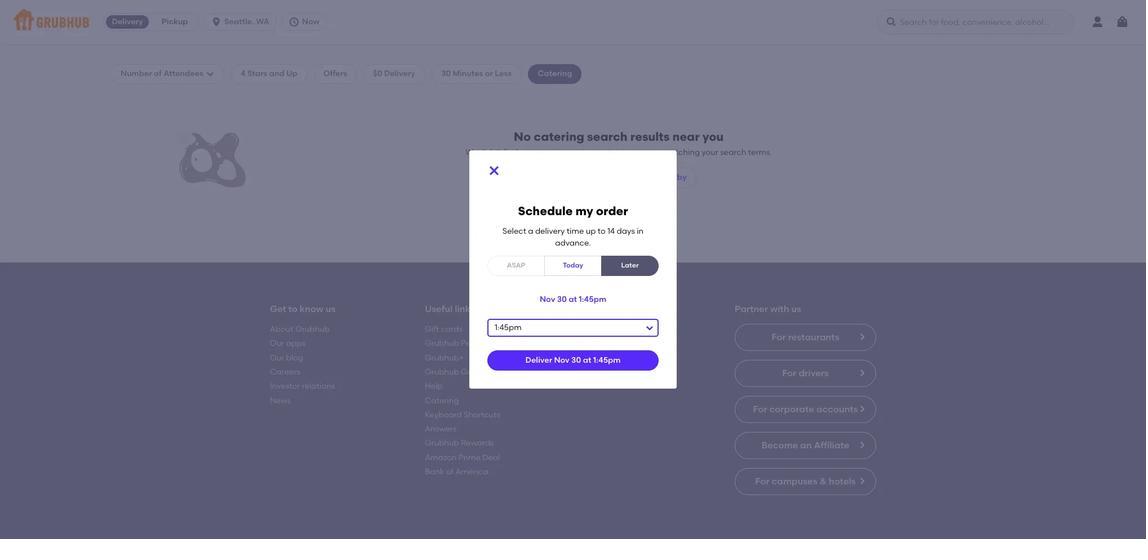 Task type: describe. For each thing, give the bounding box(es) containing it.
days
[[617, 227, 635, 236]]

twitter link
[[580, 339, 606, 349]]

answers
[[425, 425, 457, 434]]

grubhub+ link
[[425, 353, 464, 363]]

perks
[[461, 339, 482, 349]]

area
[[643, 147, 661, 157]]

main navigation navigation
[[0, 0, 1147, 44]]

grubhub inside button
[[629, 247, 664, 257]]

grubhub perks link
[[425, 339, 482, 349]]

1 us from the left
[[326, 304, 336, 314]]

hotels
[[829, 476, 856, 487]]

don't see what you're looking for?
[[510, 231, 637, 241]]

2 vertical spatial restaurants
[[788, 332, 840, 343]]

affiliate
[[814, 440, 850, 451]]

gift cards grubhub perks grubhub+ grubhub guarantee help catering keyboard shortcuts answers grubhub rewards amazon prime deal bank of america
[[425, 325, 503, 477]]

for
[[617, 247, 627, 257]]

facebook twitter instagram youtube
[[580, 325, 620, 377]]

of inside gift cards grubhub perks grubhub+ grubhub guarantee help catering keyboard shortcuts answers grubhub rewards amazon prime deal bank of america
[[446, 467, 454, 477]]

gift cards link
[[425, 325, 463, 334]]

terms.
[[748, 147, 772, 157]]

catering inside see all catering restaurants nearby button
[[578, 172, 611, 182]]

youtube link
[[580, 368, 613, 377]]

matching
[[663, 147, 700, 157]]

4 stars and up
[[241, 69, 298, 79]]

for drivers link
[[735, 360, 877, 387]]

for corporate accounts link
[[735, 396, 877, 423]]

america
[[456, 467, 488, 477]]

any
[[520, 147, 534, 157]]

our apps link
[[270, 339, 306, 349]]

guarantee
[[461, 368, 503, 377]]

to inside no catering search results near you main content
[[289, 304, 298, 314]]

30 inside button
[[572, 356, 581, 365]]

minutes
[[453, 69, 483, 79]]

14
[[608, 227, 615, 236]]

cards
[[441, 325, 463, 334]]

careers link
[[270, 368, 301, 377]]

grubhub rewards link
[[425, 439, 494, 448]]

30 inside "button"
[[557, 295, 567, 304]]

nov 30 at 1:45pm
[[540, 295, 607, 304]]

amazon prime deal link
[[425, 453, 500, 463]]

useful links
[[425, 304, 475, 314]]

attendees
[[164, 69, 203, 79]]

us for partner with us
[[792, 304, 802, 314]]

useful
[[425, 304, 453, 314]]

for for for corporate accounts
[[753, 404, 768, 415]]

blog
[[286, 353, 303, 363]]

what
[[547, 231, 566, 241]]

news link
[[270, 396, 291, 406]]

pickup
[[162, 17, 188, 26]]

catering link
[[425, 396, 459, 406]]

catering right any
[[536, 147, 568, 157]]

an
[[801, 440, 812, 451]]

keyboard shortcuts link
[[425, 410, 500, 420]]

catering up any
[[534, 129, 585, 144]]

twitter
[[580, 339, 606, 349]]

about grubhub link
[[270, 325, 330, 334]]

suggest a new catering restaurant for grubhub button
[[478, 242, 669, 262]]

in inside select a delivery time up to 14 days in advance.
[[637, 227, 644, 236]]

nov inside deliver nov 30 at 1:45pm button
[[554, 356, 570, 365]]

for corporate accounts
[[753, 404, 858, 415]]

campuses
[[772, 476, 818, 487]]

svg image inside main navigation navigation
[[1116, 15, 1130, 29]]

0 horizontal spatial search
[[587, 129, 628, 144]]

today
[[563, 262, 583, 270]]

partner
[[735, 304, 768, 314]]

connect with us
[[580, 304, 652, 314]]

didn't
[[480, 147, 502, 157]]

restaurants inside no catering search results near you we didn't find any catering restaurants in your area matching your search terms.
[[570, 147, 614, 157]]

seattle,
[[224, 17, 254, 26]]

restaurants inside button
[[613, 172, 658, 182]]

2 our from the top
[[270, 353, 284, 363]]

no catering search results near you main content
[[0, 44, 1147, 539]]

keyboard
[[425, 410, 462, 420]]

seattle, wa
[[224, 17, 269, 26]]

for campuses & hotels
[[756, 476, 856, 487]]

investor relations link
[[270, 382, 335, 391]]

instagram
[[580, 353, 620, 363]]

we
[[466, 147, 478, 157]]

get
[[270, 304, 286, 314]]

know
[[300, 304, 324, 314]]

answers link
[[425, 425, 457, 434]]

drivers
[[799, 368, 829, 379]]

1 horizontal spatial search
[[721, 147, 747, 157]]

deliver nov 30 at 1:45pm
[[526, 356, 621, 365]]

less
[[495, 69, 512, 79]]

investor
[[270, 382, 300, 391]]

$0
[[373, 69, 382, 79]]

accounts
[[817, 404, 858, 415]]

select a delivery time up to 14 days in advance.
[[503, 227, 644, 248]]

delivery button
[[104, 13, 151, 31]]

grubhub inside about grubhub our apps our blog careers investor relations news
[[295, 325, 330, 334]]

asap button
[[488, 256, 545, 276]]

a for suggest
[[516, 247, 521, 257]]

delivery
[[535, 227, 565, 236]]

for restaurants link
[[735, 324, 877, 351]]

today button
[[545, 256, 602, 276]]

see all catering restaurants nearby
[[551, 172, 687, 182]]

schedule my order
[[518, 204, 628, 218]]



Task type: vqa. For each thing, say whether or not it's contained in the screenshot.
left Us
yes



Task type: locate. For each thing, give the bounding box(es) containing it.
a left new
[[516, 247, 521, 257]]

for left drivers
[[783, 368, 797, 379]]

0 horizontal spatial in
[[616, 147, 623, 157]]

0 horizontal spatial us
[[326, 304, 336, 314]]

help link
[[425, 382, 443, 391]]

to right get
[[289, 304, 298, 314]]

search
[[587, 129, 628, 144], [721, 147, 747, 157]]

facebook link
[[580, 325, 618, 334]]

help
[[425, 382, 443, 391]]

1 horizontal spatial to
[[598, 227, 606, 236]]

new
[[523, 247, 539, 257]]

us right know
[[326, 304, 336, 314]]

1 vertical spatial 1:45pm
[[593, 356, 621, 365]]

for left campuses
[[756, 476, 770, 487]]

in right the for?
[[637, 227, 644, 236]]

grubhub down gift cards link
[[425, 339, 459, 349]]

see
[[551, 172, 565, 182]]

see all catering restaurants nearby button
[[541, 167, 696, 188]]

catering down the what
[[541, 247, 573, 257]]

1 vertical spatial nov
[[554, 356, 570, 365]]

restaurants down area on the top of the page
[[613, 172, 658, 182]]

1 your from the left
[[625, 147, 641, 157]]

later
[[621, 262, 639, 270]]

svg image inside no catering search results near you main content
[[206, 70, 215, 79]]

us for connect with us
[[642, 304, 652, 314]]

become
[[762, 440, 798, 451]]

1 horizontal spatial delivery
[[384, 69, 415, 79]]

0 vertical spatial 30
[[441, 69, 451, 79]]

svg image
[[211, 16, 222, 28], [289, 16, 300, 28], [886, 16, 897, 28], [206, 70, 215, 79]]

nov inside nov 30 at 1:45pm "button"
[[540, 295, 555, 304]]

wa
[[256, 17, 269, 26]]

1:45pm
[[579, 295, 607, 304], [593, 356, 621, 365]]

delivery left pickup
[[112, 17, 143, 26]]

0 vertical spatial of
[[154, 69, 162, 79]]

don't
[[510, 231, 530, 241]]

catering
[[538, 69, 572, 79], [425, 396, 459, 406]]

1 with from the left
[[621, 304, 640, 314]]

with right connect
[[621, 304, 640, 314]]

&
[[820, 476, 827, 487]]

rewards
[[461, 439, 494, 448]]

1 horizontal spatial 30
[[557, 295, 567, 304]]

1:45pm inside "button"
[[579, 295, 607, 304]]

30 up youtube link
[[572, 356, 581, 365]]

0 vertical spatial in
[[616, 147, 623, 157]]

30
[[441, 69, 451, 79], [557, 295, 567, 304], [572, 356, 581, 365]]

a for select
[[528, 227, 534, 236]]

deal
[[483, 453, 500, 463]]

$0 delivery
[[373, 69, 415, 79]]

our down about
[[270, 339, 284, 349]]

0 vertical spatial search
[[587, 129, 628, 144]]

nov 30 at 1:45pm button
[[540, 290, 607, 310]]

pickup button
[[151, 13, 198, 31]]

1 horizontal spatial with
[[771, 304, 790, 314]]

2 with from the left
[[771, 304, 790, 314]]

us down later button
[[642, 304, 652, 314]]

order
[[596, 204, 628, 218]]

about grubhub our apps our blog careers investor relations news
[[270, 325, 335, 406]]

a inside select a delivery time up to 14 days in advance.
[[528, 227, 534, 236]]

30 inside no catering search results near you main content
[[441, 69, 451, 79]]

1 vertical spatial at
[[583, 356, 592, 365]]

0 horizontal spatial svg image
[[488, 164, 501, 178]]

1 vertical spatial search
[[721, 147, 747, 157]]

grubhub down answers 'link'
[[425, 439, 459, 448]]

0 vertical spatial 1:45pm
[[579, 295, 607, 304]]

0 vertical spatial nov
[[540, 295, 555, 304]]

time
[[567, 227, 584, 236]]

for inside the "for corporate accounts" 'link'
[[753, 404, 768, 415]]

1 vertical spatial our
[[270, 353, 284, 363]]

results
[[631, 129, 670, 144]]

later button
[[601, 256, 659, 276]]

0 horizontal spatial your
[[625, 147, 641, 157]]

bank
[[425, 467, 444, 477]]

0 vertical spatial restaurants
[[570, 147, 614, 157]]

1 vertical spatial of
[[446, 467, 454, 477]]

1 vertical spatial catering
[[425, 396, 459, 406]]

a inside button
[[516, 247, 521, 257]]

1 horizontal spatial a
[[528, 227, 534, 236]]

2 horizontal spatial 30
[[572, 356, 581, 365]]

grubhub guarantee link
[[425, 368, 503, 377]]

restaurants up all
[[570, 147, 614, 157]]

at inside "button"
[[569, 295, 577, 304]]

suggest a new catering restaurant for grubhub
[[483, 247, 664, 257]]

for down 'partner with us'
[[772, 332, 786, 343]]

corporate
[[770, 404, 815, 415]]

delivery inside no catering search results near you main content
[[384, 69, 415, 79]]

0 horizontal spatial a
[[516, 247, 521, 257]]

1 vertical spatial svg image
[[488, 164, 501, 178]]

near
[[673, 129, 700, 144]]

your left area on the top of the page
[[625, 147, 641, 157]]

for for for drivers
[[783, 368, 797, 379]]

2 us from the left
[[642, 304, 652, 314]]

for?
[[623, 231, 637, 241]]

0 vertical spatial a
[[528, 227, 534, 236]]

of
[[154, 69, 162, 79], [446, 467, 454, 477]]

in up see all catering restaurants nearby
[[616, 147, 623, 157]]

with
[[621, 304, 640, 314], [771, 304, 790, 314]]

0 horizontal spatial at
[[569, 295, 577, 304]]

svg image inside now button
[[289, 16, 300, 28]]

at up youtube link
[[583, 356, 592, 365]]

of right number
[[154, 69, 162, 79]]

catering inside gift cards grubhub perks grubhub+ grubhub guarantee help catering keyboard shortcuts answers grubhub rewards amazon prime deal bank of america
[[425, 396, 459, 406]]

1 our from the top
[[270, 339, 284, 349]]

restaurants
[[570, 147, 614, 157], [613, 172, 658, 182], [788, 332, 840, 343]]

offers
[[324, 69, 347, 79]]

you're
[[568, 231, 591, 241]]

delivery right $0
[[384, 69, 415, 79]]

no catering search results near you we didn't find any catering restaurants in your area matching your search terms.
[[466, 129, 772, 157]]

2 vertical spatial 30
[[572, 356, 581, 365]]

for for for campuses & hotels
[[756, 476, 770, 487]]

1 vertical spatial restaurants
[[613, 172, 658, 182]]

0 vertical spatial catering
[[538, 69, 572, 79]]

all
[[567, 172, 577, 182]]

a
[[528, 227, 534, 236], [516, 247, 521, 257]]

3 us from the left
[[792, 304, 802, 314]]

0 horizontal spatial to
[[289, 304, 298, 314]]

get to know us
[[270, 304, 336, 314]]

apps
[[286, 339, 306, 349]]

0 horizontal spatial of
[[154, 69, 162, 79]]

svg image inside the seattle, wa button
[[211, 16, 222, 28]]

1 vertical spatial to
[[289, 304, 298, 314]]

to
[[598, 227, 606, 236], [289, 304, 298, 314]]

our up "careers" link
[[270, 353, 284, 363]]

your
[[625, 147, 641, 157], [702, 147, 719, 157]]

become an affiliate link
[[735, 432, 877, 459]]

for left corporate
[[753, 404, 768, 415]]

0 horizontal spatial with
[[621, 304, 640, 314]]

0 vertical spatial delivery
[[112, 17, 143, 26]]

catering right 'less' at the top of page
[[538, 69, 572, 79]]

in inside no catering search results near you we didn't find any catering restaurants in your area matching your search terms.
[[616, 147, 623, 157]]

for
[[772, 332, 786, 343], [783, 368, 797, 379], [753, 404, 768, 415], [756, 476, 770, 487]]

looking
[[593, 231, 621, 241]]

0 horizontal spatial 30
[[441, 69, 451, 79]]

with for connect
[[621, 304, 640, 314]]

to inside select a delivery time up to 14 days in advance.
[[598, 227, 606, 236]]

30 down today "button"
[[557, 295, 567, 304]]

1 vertical spatial 30
[[557, 295, 567, 304]]

careers
[[270, 368, 301, 377]]

news
[[270, 396, 291, 406]]

1:45pm inside button
[[593, 356, 621, 365]]

deliver
[[526, 356, 552, 365]]

0 horizontal spatial delivery
[[112, 17, 143, 26]]

for for for restaurants
[[772, 332, 786, 343]]

grubhub down the grubhub+
[[425, 368, 459, 377]]

catering right all
[[578, 172, 611, 182]]

with right partner on the right bottom of the page
[[771, 304, 790, 314]]

2 horizontal spatial us
[[792, 304, 802, 314]]

gift
[[425, 325, 439, 334]]

restaurants up drivers
[[788, 332, 840, 343]]

at left connect
[[569, 295, 577, 304]]

deliver nov 30 at 1:45pm button
[[488, 351, 659, 371]]

for inside for restaurants link
[[772, 332, 786, 343]]

grubhub up later
[[629, 247, 664, 257]]

with for partner
[[771, 304, 790, 314]]

number
[[121, 69, 152, 79]]

youtube
[[580, 368, 613, 377]]

no
[[514, 129, 531, 144]]

0 vertical spatial to
[[598, 227, 606, 236]]

of right bank
[[446, 467, 454, 477]]

a right 'select'
[[528, 227, 534, 236]]

delivery
[[112, 17, 143, 26], [384, 69, 415, 79]]

0 vertical spatial our
[[270, 339, 284, 349]]

1 horizontal spatial at
[[583, 356, 592, 365]]

1 vertical spatial delivery
[[384, 69, 415, 79]]

become an affiliate
[[762, 440, 850, 451]]

see
[[532, 231, 545, 241]]

1 horizontal spatial in
[[637, 227, 644, 236]]

us up the for restaurants
[[792, 304, 802, 314]]

my
[[576, 204, 593, 218]]

at inside button
[[583, 356, 592, 365]]

1 horizontal spatial catering
[[538, 69, 572, 79]]

to left 14
[[598, 227, 606, 236]]

1 horizontal spatial us
[[642, 304, 652, 314]]

catering
[[534, 129, 585, 144], [536, 147, 568, 157], [578, 172, 611, 182], [541, 247, 573, 257]]

0 vertical spatial svg image
[[1116, 15, 1130, 29]]

for drivers
[[783, 368, 829, 379]]

catering inside suggest a new catering restaurant for grubhub button
[[541, 247, 573, 257]]

0 vertical spatial at
[[569, 295, 577, 304]]

search down "you"
[[721, 147, 747, 157]]

up
[[586, 227, 596, 236]]

1 horizontal spatial svg image
[[1116, 15, 1130, 29]]

1 horizontal spatial of
[[446, 467, 454, 477]]

1 vertical spatial in
[[637, 227, 644, 236]]

amazon
[[425, 453, 457, 463]]

2 your from the left
[[702, 147, 719, 157]]

for inside for campuses & hotels link
[[756, 476, 770, 487]]

1 horizontal spatial your
[[702, 147, 719, 157]]

shortcuts
[[464, 410, 500, 420]]

svg image
[[1116, 15, 1130, 29], [488, 164, 501, 178]]

catering up keyboard
[[425, 396, 459, 406]]

1 vertical spatial a
[[516, 247, 521, 257]]

30 left minutes
[[441, 69, 451, 79]]

grubhub down know
[[295, 325, 330, 334]]

relations
[[302, 382, 335, 391]]

and
[[269, 69, 285, 79]]

delivery inside delivery button
[[112, 17, 143, 26]]

find
[[504, 147, 518, 157]]

for inside for drivers link
[[783, 368, 797, 379]]

restaurant
[[575, 247, 615, 257]]

nov down today "button"
[[540, 295, 555, 304]]

nov right deliver
[[554, 356, 570, 365]]

up
[[286, 69, 298, 79]]

nearby
[[660, 172, 687, 182]]

your down "you"
[[702, 147, 719, 157]]

0 horizontal spatial catering
[[425, 396, 459, 406]]

search up see all catering restaurants nearby
[[587, 129, 628, 144]]

about
[[270, 325, 294, 334]]

in
[[616, 147, 623, 157], [637, 227, 644, 236]]

30 minutes or less
[[441, 69, 512, 79]]



